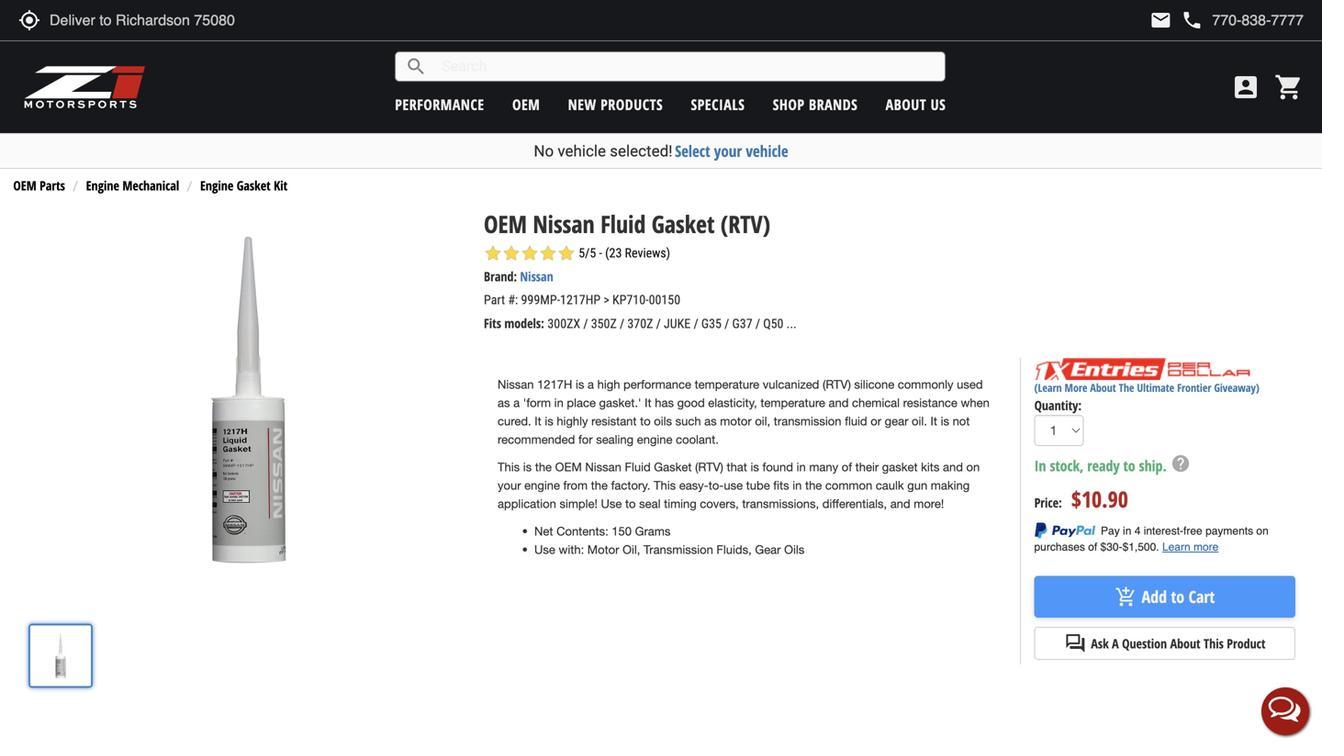 Task type: locate. For each thing, give the bounding box(es) containing it.
used
[[957, 377, 983, 391]]

(learn
[[1034, 380, 1062, 395]]

$10.90
[[1071, 484, 1128, 514]]

about left us
[[886, 95, 927, 114]]

oem for oem
[[512, 95, 540, 114]]

as right such
[[704, 414, 717, 428]]

no
[[534, 142, 554, 160]]

this up "seal"
[[654, 478, 676, 492]]

sealing
[[596, 432, 634, 447]]

0 vertical spatial use
[[601, 497, 622, 511]]

gasket inside oem nissan fluid gasket (rtv) star star star star star 5/5 - (23 reviews) brand: nissan part #: 999mp-1217hp > kp710-00150 fits models: 300zx / 350z / 370z / juke / g35 / g37 / q50 ...
[[652, 207, 715, 240]]

star
[[484, 244, 502, 263], [502, 244, 521, 263], [521, 244, 539, 263], [539, 244, 557, 263], [557, 244, 576, 263]]

0 vertical spatial and
[[829, 396, 849, 410]]

1 vertical spatial this
[[654, 478, 676, 492]]

mail
[[1150, 9, 1172, 31]]

brands
[[809, 95, 858, 114]]

cured.
[[498, 414, 531, 428]]

to inside this is the oem nissan fluid gasket (rtv) that is found in many of their gasket kits and on your engine from the factory. this easy-to-use tube fits in the common caulk gun making application simple! use to seal timing covers, transmissions, differentials, and more!
[[625, 497, 636, 511]]

net contents: 150 grams use with: motor oil, transmission fluids, gear oils
[[534, 524, 805, 557]]

new products
[[568, 95, 663, 114]]

mail link
[[1150, 9, 1172, 31]]

1 horizontal spatial and
[[890, 497, 910, 511]]

2 horizontal spatial this
[[1204, 635, 1224, 652]]

price: $10.90
[[1034, 484, 1128, 514]]

performance down search
[[395, 95, 484, 114]]

1 vertical spatial (rtv)
[[823, 377, 851, 391]]

1 vertical spatial a
[[513, 396, 520, 410]]

1 horizontal spatial use
[[601, 497, 622, 511]]

300zx
[[548, 316, 580, 332]]

2 horizontal spatial it
[[930, 414, 937, 428]]

giveaway)
[[1214, 380, 1259, 395]]

0 vertical spatial your
[[714, 140, 742, 162]]

when
[[961, 396, 990, 410]]

nissan 1217h is a high performance temperature vulcanized (rtv) silicone commonly used as a 'form in place gasket.' it has good elasticity, temperature and chemical resistance when cured. it is highly resistant to oils such as motor oil, transmission fluid or gear oil. it is not recommended for sealing engine coolant.
[[498, 377, 990, 447]]

select
[[675, 140, 710, 162]]

commonly
[[898, 377, 953, 391]]

0 vertical spatial performance
[[395, 95, 484, 114]]

engine left mechanical
[[86, 177, 119, 194]]

making
[[931, 478, 970, 492]]

place
[[567, 396, 596, 410]]

vehicle
[[746, 140, 788, 162], [558, 142, 606, 160]]

more
[[1065, 380, 1087, 395]]

/ right g37
[[755, 316, 760, 332]]

2 horizontal spatial and
[[943, 460, 963, 474]]

fits
[[773, 478, 789, 492]]

1 horizontal spatial engine
[[200, 177, 233, 194]]

in down 1217h
[[554, 396, 564, 410]]

gasket up easy-
[[654, 460, 692, 474]]

1 horizontal spatial engine
[[637, 432, 673, 447]]

5 star from the left
[[557, 244, 576, 263]]

0 vertical spatial temperature
[[695, 377, 759, 391]]

add_shopping_cart add to cart
[[1115, 586, 1215, 608]]

oem up no
[[512, 95, 540, 114]]

1 horizontal spatial your
[[714, 140, 742, 162]]

gasket down select
[[652, 207, 715, 240]]

resistant
[[591, 414, 637, 428]]

ship.
[[1139, 456, 1167, 475]]

it left has
[[645, 396, 652, 410]]

temperature
[[695, 377, 759, 391], [760, 396, 825, 410]]

0 horizontal spatial engine
[[524, 478, 560, 492]]

0 horizontal spatial a
[[513, 396, 520, 410]]

add_shopping_cart
[[1115, 586, 1137, 608]]

about left the
[[1090, 380, 1116, 395]]

0 vertical spatial this
[[498, 460, 520, 474]]

(rtv) up to-
[[695, 460, 723, 474]]

your
[[714, 140, 742, 162], [498, 478, 521, 492]]

selected!
[[610, 142, 673, 160]]

on
[[966, 460, 980, 474]]

3 / from the left
[[656, 316, 661, 332]]

1 engine from the left
[[86, 177, 119, 194]]

vehicle right no
[[558, 142, 606, 160]]

0 vertical spatial as
[[498, 396, 510, 410]]

your inside this is the oem nissan fluid gasket (rtv) that is found in many of their gasket kits and on your engine from the factory. this easy-to-use tube fits in the common caulk gun making application simple! use to seal timing covers, transmissions, differentials, and more!
[[498, 478, 521, 492]]

this down recommended
[[498, 460, 520, 474]]

has
[[655, 396, 674, 410]]

/ left 350z
[[583, 316, 588, 332]]

to left ship.
[[1123, 456, 1135, 475]]

2 vertical spatial gasket
[[654, 460, 692, 474]]

1 horizontal spatial performance
[[623, 377, 691, 391]]

2 vertical spatial in
[[793, 478, 802, 492]]

0 vertical spatial a
[[588, 377, 594, 391]]

(rtv) inside oem nissan fluid gasket (rtv) star star star star star 5/5 - (23 reviews) brand: nissan part #: 999mp-1217hp > kp710-00150 fits models: 300zx / 350z / 370z / juke / g35 / g37 / q50 ...
[[721, 207, 770, 240]]

/ left g37
[[725, 316, 729, 332]]

gasket
[[882, 460, 918, 474]]

0 horizontal spatial about
[[886, 95, 927, 114]]

/ left g35
[[694, 316, 698, 332]]

your right select
[[714, 140, 742, 162]]

performance inside nissan 1217h is a high performance temperature vulcanized (rtv) silicone commonly used as a 'form in place gasket.' it has good elasticity, temperature and chemical resistance when cured. it is highly resistant to oils such as motor oil, transmission fluid or gear oil. it is not recommended for sealing engine coolant.
[[623, 377, 691, 391]]

gasket inside this is the oem nissan fluid gasket (rtv) that is found in many of their gasket kits and on your engine from the factory. this easy-to-use tube fits in the common caulk gun making application simple! use to seal timing covers, transmissions, differentials, and more!
[[654, 460, 692, 474]]

oem left parts
[[13, 177, 36, 194]]

1 vertical spatial engine
[[524, 478, 560, 492]]

your up application
[[498, 478, 521, 492]]

00150
[[649, 293, 680, 308]]

4 star from the left
[[539, 244, 557, 263]]

#:
[[508, 293, 518, 308]]

use down net
[[534, 542, 555, 557]]

3 star from the left
[[521, 244, 539, 263]]

1 horizontal spatial as
[[704, 414, 717, 428]]

2 vertical spatial (rtv)
[[695, 460, 723, 474]]

account_box link
[[1227, 73, 1265, 102]]

5 / from the left
[[725, 316, 729, 332]]

is up place
[[576, 377, 584, 391]]

more!
[[914, 497, 944, 511]]

engine gasket kit link
[[200, 177, 288, 194]]

engine gasket kit
[[200, 177, 288, 194]]

as up cured.
[[498, 396, 510, 410]]

(rtv) down select your vehicle link
[[721, 207, 770, 240]]

0 horizontal spatial as
[[498, 396, 510, 410]]

fluid
[[845, 414, 867, 428]]

fluid up 5/5 -
[[601, 207, 646, 240]]

it right oil.
[[930, 414, 937, 428]]

high
[[597, 377, 620, 391]]

the
[[1119, 380, 1134, 395]]

0 horizontal spatial performance
[[395, 95, 484, 114]]

transmissions,
[[742, 497, 819, 511]]

nissan up 'form
[[498, 377, 534, 391]]

ask
[[1091, 635, 1109, 652]]

2 vertical spatial about
[[1170, 635, 1201, 652]]

vehicle down shop at the right
[[746, 140, 788, 162]]

and up making
[[943, 460, 963, 474]]

about right question
[[1170, 635, 1201, 652]]

that
[[727, 460, 747, 474]]

a
[[1112, 635, 1119, 652]]

0 horizontal spatial vehicle
[[558, 142, 606, 160]]

oil.
[[912, 414, 927, 428]]

a up cured.
[[513, 396, 520, 410]]

engine inside this is the oem nissan fluid gasket (rtv) that is found in many of their gasket kits and on your engine from the factory. this easy-to-use tube fits in the common caulk gun making application simple! use to seal timing covers, transmissions, differentials, and more!
[[524, 478, 560, 492]]

nissan up 5/5 -
[[533, 207, 595, 240]]

1 vertical spatial gasket
[[652, 207, 715, 240]]

it
[[645, 396, 652, 410], [535, 414, 541, 428], [930, 414, 937, 428]]

0 horizontal spatial use
[[534, 542, 555, 557]]

engine up application
[[524, 478, 560, 492]]

is right that in the bottom of the page
[[751, 460, 759, 474]]

us
[[931, 95, 946, 114]]

use
[[601, 497, 622, 511], [534, 542, 555, 557]]

brand:
[[484, 268, 517, 285]]

this left product
[[1204, 635, 1224, 652]]

for
[[578, 432, 593, 447]]

new
[[568, 95, 596, 114]]

2 horizontal spatial about
[[1170, 635, 1201, 652]]

shopping_cart link
[[1270, 73, 1304, 102]]

oils
[[654, 414, 672, 428]]

nissan down sealing
[[585, 460, 621, 474]]

/
[[583, 316, 588, 332], [620, 316, 624, 332], [656, 316, 661, 332], [694, 316, 698, 332], [725, 316, 729, 332], [755, 316, 760, 332]]

question_answer
[[1064, 633, 1086, 655]]

about us link
[[886, 95, 946, 114]]

1 vertical spatial about
[[1090, 380, 1116, 395]]

oem inside oem nissan fluid gasket (rtv) star star star star star 5/5 - (23 reviews) brand: nissan part #: 999mp-1217hp > kp710-00150 fits models: 300zx / 350z / 370z / juke / g35 / g37 / q50 ...
[[484, 207, 527, 240]]

engine left kit
[[200, 177, 233, 194]]

temperature up elasticity,
[[695, 377, 759, 391]]

and down caulk
[[890, 497, 910, 511]]

is
[[576, 377, 584, 391], [545, 414, 553, 428], [941, 414, 949, 428], [523, 460, 532, 474], [751, 460, 759, 474]]

engine
[[637, 432, 673, 447], [524, 478, 560, 492]]

0 horizontal spatial and
[[829, 396, 849, 410]]

engine
[[86, 177, 119, 194], [200, 177, 233, 194]]

1 horizontal spatial vehicle
[[746, 140, 788, 162]]

0 vertical spatial about
[[886, 95, 927, 114]]

(rtv) left silicone
[[823, 377, 851, 391]]

differentials,
[[822, 497, 887, 511]]

2 engine from the left
[[200, 177, 233, 194]]

0 horizontal spatial this
[[498, 460, 520, 474]]

is down 'form
[[545, 414, 553, 428]]

0 vertical spatial fluid
[[601, 207, 646, 240]]

a left 'high'
[[588, 377, 594, 391]]

gasket left kit
[[237, 177, 271, 194]]

in right fits
[[793, 478, 802, 492]]

1 horizontal spatial about
[[1090, 380, 1116, 395]]

factory.
[[611, 478, 650, 492]]

and up fluid
[[829, 396, 849, 410]]

engine for engine mechanical
[[86, 177, 119, 194]]

1 vertical spatial use
[[534, 542, 555, 557]]

to inside nissan 1217h is a high performance temperature vulcanized (rtv) silicone commonly used as a 'form in place gasket.' it has good elasticity, temperature and chemical resistance when cured. it is highly resistant to oils such as motor oil, transmission fluid or gear oil. it is not recommended for sealing engine coolant.
[[640, 414, 651, 428]]

fluid up factory.
[[625, 460, 651, 474]]

(rtv)
[[721, 207, 770, 240], [823, 377, 851, 391], [695, 460, 723, 474]]

0 horizontal spatial engine
[[86, 177, 119, 194]]

1 vertical spatial as
[[704, 414, 717, 428]]

use down factory.
[[601, 497, 622, 511]]

0 horizontal spatial your
[[498, 478, 521, 492]]

0 vertical spatial in
[[554, 396, 564, 410]]

oem up from
[[555, 460, 582, 474]]

the right from
[[591, 478, 608, 492]]

1 vertical spatial fluid
[[625, 460, 651, 474]]

1 vertical spatial performance
[[623, 377, 691, 391]]

quantity:
[[1034, 396, 1082, 414]]

1 vertical spatial your
[[498, 478, 521, 492]]

the down many
[[805, 478, 822, 492]]

oem parts link
[[13, 177, 65, 194]]

0 horizontal spatial temperature
[[695, 377, 759, 391]]

oil,
[[623, 542, 640, 557]]

engine down 'oils'
[[637, 432, 673, 447]]

from
[[563, 478, 588, 492]]

6 / from the left
[[755, 316, 760, 332]]

1 vertical spatial and
[[943, 460, 963, 474]]

in left many
[[797, 460, 806, 474]]

performance
[[395, 95, 484, 114], [623, 377, 691, 391]]

oils
[[784, 542, 805, 557]]

0 vertical spatial (rtv)
[[721, 207, 770, 240]]

juke
[[664, 316, 691, 332]]

to down factory.
[[625, 497, 636, 511]]

nissan inside this is the oem nissan fluid gasket (rtv) that is found in many of their gasket kits and on your engine from the factory. this easy-to-use tube fits in the common caulk gun making application simple! use to seal timing covers, transmissions, differentials, and more!
[[585, 460, 621, 474]]

performance up has
[[623, 377, 691, 391]]

/ right 350z
[[620, 316, 624, 332]]

the down recommended
[[535, 460, 552, 474]]

in
[[1034, 456, 1046, 475]]

oem for oem nissan fluid gasket (rtv) star star star star star 5/5 - (23 reviews) brand: nissan part #: 999mp-1217hp > kp710-00150 fits models: 300zx / 350z / 370z / juke / g35 / g37 / q50 ...
[[484, 207, 527, 240]]

1217hp
[[560, 293, 601, 308]]

not
[[953, 414, 970, 428]]

0 vertical spatial engine
[[637, 432, 673, 447]]

add
[[1142, 586, 1167, 608]]

150
[[612, 524, 632, 538]]

2 vertical spatial this
[[1204, 635, 1224, 652]]

temperature down the vulcanized
[[760, 396, 825, 410]]

/ right 370z in the top left of the page
[[656, 316, 661, 332]]

it down 'form
[[535, 414, 541, 428]]

1 horizontal spatial a
[[588, 377, 594, 391]]

with:
[[559, 542, 584, 557]]

resistance
[[903, 396, 957, 410]]

this inside question_answer ask a question about this product
[[1204, 635, 1224, 652]]

to left 'oils'
[[640, 414, 651, 428]]

1 horizontal spatial temperature
[[760, 396, 825, 410]]

oem up brand:
[[484, 207, 527, 240]]

1 horizontal spatial this
[[654, 478, 676, 492]]

good
[[677, 396, 705, 410]]



Task type: describe. For each thing, give the bounding box(es) containing it.
covers,
[[700, 497, 739, 511]]

engine for engine gasket kit
[[200, 177, 233, 194]]

coolant.
[[676, 432, 719, 447]]

to right 'add'
[[1171, 586, 1185, 608]]

(rtv) inside nissan 1217h is a high performance temperature vulcanized (rtv) silicone commonly used as a 'form in place gasket.' it has good elasticity, temperature and chemical resistance when cured. it is highly resistant to oils such as motor oil, transmission fluid or gear oil. it is not recommended for sealing engine coolant.
[[823, 377, 851, 391]]

net
[[534, 524, 553, 538]]

question_answer ask a question about this product
[[1064, 633, 1266, 655]]

vulcanized
[[763, 377, 819, 391]]

nissan link
[[520, 268, 553, 285]]

kp710-
[[612, 293, 649, 308]]

many
[[809, 460, 838, 474]]

0 horizontal spatial it
[[535, 414, 541, 428]]

about inside question_answer ask a question about this product
[[1170, 635, 1201, 652]]

transmission
[[644, 542, 713, 557]]

shopping_cart
[[1274, 73, 1304, 102]]

phone link
[[1181, 9, 1304, 31]]

fluid inside oem nissan fluid gasket (rtv) star star star star star 5/5 - (23 reviews) brand: nissan part #: 999mp-1217hp > kp710-00150 fits models: 300zx / 350z / 370z / juke / g35 / g37 / q50 ...
[[601, 207, 646, 240]]

5/5 -
[[579, 246, 602, 261]]

is left not
[[941, 414, 949, 428]]

gear
[[755, 542, 781, 557]]

1 horizontal spatial it
[[645, 396, 652, 410]]

use
[[724, 478, 743, 492]]

fluid inside this is the oem nissan fluid gasket (rtv) that is found in many of their gasket kits and on your engine from the factory. this easy-to-use tube fits in the common caulk gun making application simple! use to seal timing covers, transmissions, differentials, and more!
[[625, 460, 651, 474]]

and inside nissan 1217h is a high performance temperature vulcanized (rtv) silicone commonly used as a 'form in place gasket.' it has good elasticity, temperature and chemical resistance when cured. it is highly resistant to oils such as motor oil, transmission fluid or gear oil. it is not recommended for sealing engine coolant.
[[829, 396, 849, 410]]

oem nissan fluid gasket (rtv) star star star star star 5/5 - (23 reviews) brand: nissan part #: 999mp-1217hp > kp710-00150 fits models: 300zx / 350z / 370z / juke / g35 / g37 / q50 ...
[[484, 207, 797, 332]]

motor
[[720, 414, 752, 428]]

use inside this is the oem nissan fluid gasket (rtv) that is found in many of their gasket kits and on your engine from the factory. this easy-to-use tube fits in the common caulk gun making application simple! use to seal timing covers, transmissions, differentials, and more!
[[601, 497, 622, 511]]

contents:
[[556, 524, 608, 538]]

account_box
[[1231, 73, 1261, 102]]

use inside net contents: 150 grams use with: motor oil, transmission fluids, gear oils
[[534, 542, 555, 557]]

timing
[[664, 497, 697, 511]]

2 star from the left
[[502, 244, 521, 263]]

chemical
[[852, 396, 900, 410]]

1 vertical spatial temperature
[[760, 396, 825, 410]]

gear
[[885, 414, 908, 428]]

1 / from the left
[[583, 316, 588, 332]]

tube
[[746, 478, 770, 492]]

stock,
[[1050, 456, 1084, 475]]

of
[[842, 460, 852, 474]]

nissan inside nissan 1217h is a high performance temperature vulcanized (rtv) silicone commonly used as a 'form in place gasket.' it has good elasticity, temperature and chemical resistance when cured. it is highly resistant to oils such as motor oil, transmission fluid or gear oil. it is not recommended for sealing engine coolant.
[[498, 377, 534, 391]]

application
[[498, 497, 556, 511]]

mail phone
[[1150, 9, 1203, 31]]

engine inside nissan 1217h is a high performance temperature vulcanized (rtv) silicone commonly used as a 'form in place gasket.' it has good elasticity, temperature and chemical resistance when cured. it is highly resistant to oils such as motor oil, transmission fluid or gear oil. it is not recommended for sealing engine coolant.
[[637, 432, 673, 447]]

2 / from the left
[[620, 316, 624, 332]]

models:
[[504, 315, 544, 332]]

to inside in stock, ready to ship. help
[[1123, 456, 1135, 475]]

fits
[[484, 315, 501, 332]]

no vehicle selected! select your vehicle
[[534, 140, 788, 162]]

g37
[[732, 316, 753, 332]]

gun
[[907, 478, 927, 492]]

Search search field
[[427, 52, 945, 81]]

fluids,
[[717, 542, 752, 557]]

performance link
[[395, 95, 484, 114]]

4 / from the left
[[694, 316, 698, 332]]

vehicle inside no vehicle selected! select your vehicle
[[558, 142, 606, 160]]

this is the oem nissan fluid gasket (rtv) that is found in many of their gasket kits and on your engine from the factory. this easy-to-use tube fits in the common caulk gun making application simple! use to seal timing covers, transmissions, differentials, and more!
[[498, 460, 980, 511]]

engine mechanical link
[[86, 177, 179, 194]]

shop brands link
[[773, 95, 858, 114]]

1 star from the left
[[484, 244, 502, 263]]

in inside nissan 1217h is a high performance temperature vulcanized (rtv) silicone commonly used as a 'form in place gasket.' it has good elasticity, temperature and chemical resistance when cured. it is highly resistant to oils such as motor oil, transmission fluid or gear oil. it is not recommended for sealing engine coolant.
[[554, 396, 564, 410]]

shop brands
[[773, 95, 858, 114]]

in stock, ready to ship. help
[[1034, 453, 1191, 475]]

price:
[[1034, 494, 1062, 511]]

2 vertical spatial and
[[890, 497, 910, 511]]

common
[[825, 478, 872, 492]]

2 horizontal spatial the
[[805, 478, 822, 492]]

0 vertical spatial gasket
[[237, 177, 271, 194]]

seal
[[639, 497, 661, 511]]

caulk
[[876, 478, 904, 492]]

cart
[[1189, 586, 1215, 608]]

(rtv) inside this is the oem nissan fluid gasket (rtv) that is found in many of their gasket kits and on your engine from the factory. this easy-to-use tube fits in the common caulk gun making application simple! use to seal timing covers, transmissions, differentials, and more!
[[695, 460, 723, 474]]

(learn more about the ultimate frontier giveaway) link
[[1034, 380, 1259, 395]]

nissan up 999mp-
[[520, 268, 553, 285]]

specials
[[691, 95, 745, 114]]

kits
[[921, 460, 940, 474]]

shop
[[773, 95, 805, 114]]

1217h
[[537, 377, 572, 391]]

product
[[1227, 635, 1266, 652]]

select your vehicle link
[[675, 140, 788, 162]]

370z
[[627, 316, 653, 332]]

oem for oem parts
[[13, 177, 36, 194]]

my_location
[[18, 9, 40, 31]]

1 vertical spatial in
[[797, 460, 806, 474]]

help
[[1171, 453, 1191, 474]]

(learn more about the ultimate frontier giveaway)
[[1034, 380, 1259, 395]]

is down recommended
[[523, 460, 532, 474]]

0 horizontal spatial the
[[535, 460, 552, 474]]

999mp-
[[521, 293, 560, 308]]

their
[[855, 460, 879, 474]]

q50
[[763, 316, 784, 332]]

phone
[[1181, 9, 1203, 31]]

z1 motorsports logo image
[[23, 64, 146, 110]]

new products link
[[568, 95, 663, 114]]

1 horizontal spatial the
[[591, 478, 608, 492]]

kit
[[274, 177, 288, 194]]

ready
[[1087, 456, 1120, 475]]

oem inside this is the oem nissan fluid gasket (rtv) that is found in many of their gasket kits and on your engine from the factory. this easy-to-use tube fits in the common caulk gun making application simple! use to seal timing covers, transmissions, differentials, and more!
[[555, 460, 582, 474]]

350z
[[591, 316, 617, 332]]

frontier
[[1177, 380, 1211, 395]]

oem link
[[512, 95, 540, 114]]

question
[[1122, 635, 1167, 652]]



Task type: vqa. For each thing, say whether or not it's contained in the screenshot.
the left (R35)
no



